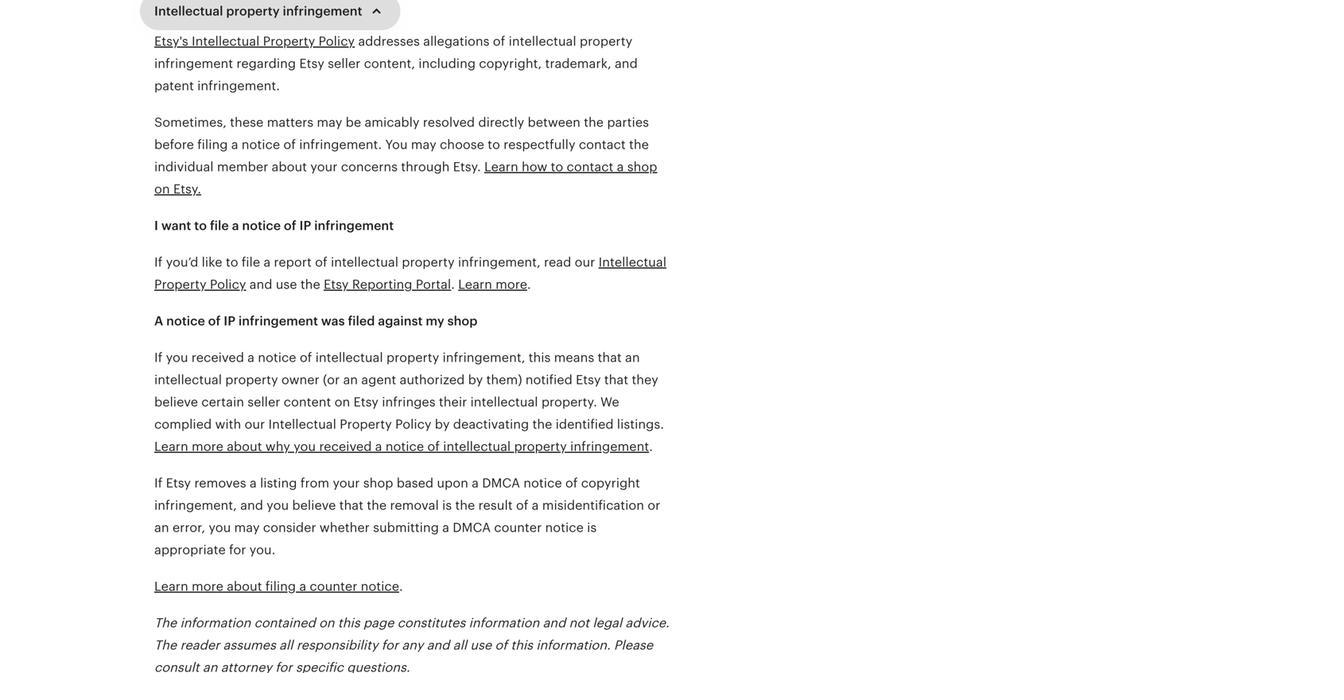 Task type: locate. For each thing, give the bounding box(es) containing it.
how
[[522, 160, 547, 174]]

that up we in the bottom left of the page
[[604, 373, 628, 387]]

filing up contained
[[266, 580, 296, 594]]

1 vertical spatial may
[[411, 138, 436, 152]]

infringement, inside if etsy removes a listing from your shop based upon a dmca notice of copyright infringement, and you believe that the removal is the result of a misidentification or an error, you may consider whether submitting a dmca counter notice is appropriate for you.
[[154, 499, 237, 513]]

your left concerns
[[310, 160, 338, 174]]

0 vertical spatial believe
[[154, 395, 198, 410]]

believe down from
[[292, 499, 336, 513]]

0 horizontal spatial infringement.
[[197, 79, 280, 93]]

infringement inside if you received a notice of intellectual property infringement, this means that an intellectual property owner (or an agent authorized by them) notified etsy that they believe certain seller content on etsy infringes their intellectual property. we complied with our intellectual property policy by deactivating the identified listings. learn more about why you received a notice of intellectual property infringement .
[[570, 440, 649, 454]]

member
[[217, 160, 268, 174]]

your
[[310, 160, 338, 174], [333, 476, 360, 491]]

1 horizontal spatial our
[[575, 255, 595, 270]]

notice
[[242, 138, 280, 152], [242, 219, 281, 233], [166, 314, 205, 329], [258, 351, 296, 365], [386, 440, 424, 454], [524, 476, 562, 491], [545, 521, 584, 535], [361, 580, 399, 594]]

1 vertical spatial our
[[245, 418, 265, 432]]

infringement, up learn more link
[[458, 255, 541, 270]]

file up like
[[210, 219, 229, 233]]

including
[[419, 56, 476, 71]]

1 vertical spatial received
[[319, 440, 372, 454]]

2 vertical spatial policy
[[395, 418, 432, 432]]

0 vertical spatial about
[[272, 160, 307, 174]]

a right want
[[232, 219, 239, 233]]

dmca
[[482, 476, 520, 491], [453, 521, 491, 535]]

etsy inside if etsy removes a listing from your shop based upon a dmca notice of copyright infringement, and you believe that the removal is the result of a misidentification or an error, you may consider whether submitting a dmca counter notice is appropriate for you.
[[166, 476, 191, 491]]

that inside if etsy removes a listing from your shop based upon a dmca notice of copyright infringement, and you believe that the removal is the result of a misidentification or an error, you may consider whether submitting a dmca counter notice is appropriate for you.
[[339, 499, 363, 513]]

you
[[166, 351, 188, 365], [294, 440, 316, 454], [267, 499, 289, 513], [209, 521, 231, 535]]

0 vertical spatial more
[[496, 278, 527, 292]]

notice down misidentification
[[545, 521, 584, 535]]

seller
[[328, 56, 361, 71], [248, 395, 280, 410]]

1 horizontal spatial use
[[470, 639, 492, 653]]

1 horizontal spatial property
[[263, 34, 315, 49]]

seller inside if you received a notice of intellectual property infringement, this means that an intellectual property owner (or an agent authorized by them) notified etsy that they believe certain seller content on etsy infringes their intellectual property. we complied with our intellectual property policy by deactivating the identified listings. learn more about why you received a notice of intellectual property infringement .
[[248, 395, 280, 410]]

0 vertical spatial the
[[154, 616, 177, 631]]

1 horizontal spatial all
[[453, 639, 467, 653]]

an down reader
[[203, 661, 218, 674]]

listing
[[260, 476, 297, 491]]

0 vertical spatial ip
[[299, 219, 311, 233]]

1 vertical spatial policy
[[210, 278, 246, 292]]

all down constitutes
[[453, 639, 467, 653]]

on inside if you received a notice of intellectual property infringement, this means that an intellectual property owner (or an agent authorized by them) notified etsy that they believe certain seller content on etsy infringes their intellectual property. we complied with our intellectual property policy by deactivating the identified listings. learn more about why you received a notice of intellectual property infringement .
[[335, 395, 350, 410]]

1 horizontal spatial received
[[319, 440, 372, 454]]

1 vertical spatial shop
[[448, 314, 478, 329]]

on inside the information contained on this page constitutes information and not legal advice. the reader assumes all responsibility for any and all use of this information. please consult an attorney for specific questions.
[[319, 616, 335, 631]]

about down with
[[227, 440, 262, 454]]

page
[[363, 616, 394, 631]]

this
[[529, 351, 551, 365], [338, 616, 360, 631], [511, 639, 533, 653]]

our right with
[[245, 418, 265, 432]]

1 vertical spatial infringement,
[[443, 351, 525, 365]]

information
[[180, 616, 251, 631], [469, 616, 539, 631]]

if inside if you received a notice of intellectual property infringement, this means that an intellectual property owner (or an agent authorized by them) notified etsy that they believe certain seller content on etsy infringes their intellectual property. we complied with our intellectual property policy by deactivating the identified listings. learn more about why you received a notice of intellectual property infringement .
[[154, 351, 163, 365]]

shop inside if etsy removes a listing from your shop based upon a dmca notice of copyright infringement, and you believe that the removal is the result of a misidentification or an error, you may consider whether submitting a dmca counter notice is appropriate for you.
[[363, 476, 393, 491]]

infringement, up them)
[[443, 351, 525, 365]]

etsy left removes
[[166, 476, 191, 491]]

0 horizontal spatial received
[[192, 351, 244, 365]]

file right like
[[242, 255, 260, 270]]

etsy inside addresses allegations of intellectual property infringement regarding etsy seller content, including copyright, trademark, and patent infringement.
[[299, 56, 324, 71]]

with
[[215, 418, 241, 432]]

the
[[154, 616, 177, 631], [154, 639, 177, 653]]

0 vertical spatial this
[[529, 351, 551, 365]]

is down misidentification
[[587, 521, 597, 535]]

to right how
[[551, 160, 563, 174]]

intellectual right read
[[599, 255, 667, 270]]

if for if you'd like to file a report of intellectual property infringement, read our
[[154, 255, 163, 270]]

infringement,
[[458, 255, 541, 270], [443, 351, 525, 365], [154, 499, 237, 513]]

may up through in the top of the page
[[411, 138, 436, 152]]

etsy. down choose
[[453, 160, 481, 174]]

and down i want to file a notice of ip infringement
[[249, 278, 272, 292]]

ip right a
[[224, 314, 235, 329]]

our right read
[[575, 255, 595, 270]]

of up misidentification
[[565, 476, 578, 491]]

attorney
[[221, 661, 272, 674]]

2 horizontal spatial shop
[[627, 160, 657, 174]]

infringement inside addresses allegations of intellectual property infringement regarding etsy seller content, including copyright, trademark, and patent infringement.
[[154, 56, 233, 71]]

property up certain
[[225, 373, 278, 387]]

may left be
[[317, 115, 342, 130]]

all
[[279, 639, 293, 653], [453, 639, 467, 653]]

0 horizontal spatial shop
[[363, 476, 393, 491]]

0 vertical spatial for
[[229, 543, 246, 558]]

policy left addresses
[[319, 34, 355, 49]]

intellectual down intellectual property infringement
[[192, 34, 260, 49]]

want
[[161, 219, 191, 233]]

0 vertical spatial by
[[468, 373, 483, 387]]

that
[[598, 351, 622, 365], [604, 373, 628, 387], [339, 499, 363, 513]]

a left report
[[264, 255, 271, 270]]

2 vertical spatial if
[[154, 476, 163, 491]]

responsibility
[[296, 639, 378, 653]]

2 vertical spatial property
[[340, 418, 392, 432]]

a inside learn how to contact a shop on etsy.
[[617, 160, 624, 174]]

1 vertical spatial the
[[154, 639, 177, 653]]

if down a
[[154, 351, 163, 365]]

1 vertical spatial on
[[335, 395, 350, 410]]

filing
[[197, 138, 228, 152], [266, 580, 296, 594]]

your right from
[[333, 476, 360, 491]]

to down directly
[[488, 138, 500, 152]]

1 vertical spatial about
[[227, 440, 262, 454]]

0 horizontal spatial information
[[180, 616, 251, 631]]

is
[[442, 499, 452, 513], [587, 521, 597, 535]]

learn more link
[[458, 278, 527, 292]]

0 vertical spatial etsy.
[[453, 160, 481, 174]]

property
[[226, 4, 280, 18], [580, 34, 633, 49], [402, 255, 455, 270], [386, 351, 439, 365], [225, 373, 278, 387], [514, 440, 567, 454]]

1 horizontal spatial infringement.
[[299, 138, 382, 152]]

0 horizontal spatial use
[[276, 278, 297, 292]]

0 vertical spatial our
[[575, 255, 595, 270]]

like
[[202, 255, 222, 270]]

0 vertical spatial counter
[[494, 521, 542, 535]]

3 if from the top
[[154, 476, 163, 491]]

dmca down result
[[453, 521, 491, 535]]

property inside if you received a notice of intellectual property infringement, this means that an intellectual property owner (or an agent authorized by them) notified etsy that they believe certain seller content on etsy infringes their intellectual property. we complied with our intellectual property policy by deactivating the identified listings. learn more about why you received a notice of intellectual property infringement .
[[340, 418, 392, 432]]

etsy
[[299, 56, 324, 71], [324, 278, 349, 292], [576, 373, 601, 387], [354, 395, 379, 410], [166, 476, 191, 491]]

1 vertical spatial contact
[[567, 160, 614, 174]]

the down property.
[[532, 418, 552, 432]]

contact inside learn how to contact a shop on etsy.
[[567, 160, 614, 174]]

about down you.
[[227, 580, 262, 594]]

0 vertical spatial your
[[310, 160, 338, 174]]

0 horizontal spatial policy
[[210, 278, 246, 292]]

1 horizontal spatial believe
[[292, 499, 336, 513]]

more inside if you received a notice of intellectual property infringement, this means that an intellectual property owner (or an agent authorized by them) notified etsy that they believe certain seller content on etsy infringes their intellectual property. we complied with our intellectual property policy by deactivating the identified listings. learn more about why you received a notice of intellectual property infringement .
[[192, 440, 223, 454]]

all down contained
[[279, 639, 293, 653]]

1 horizontal spatial policy
[[319, 34, 355, 49]]

1 information from the left
[[180, 616, 251, 631]]

counter inside if etsy removes a listing from your shop based upon a dmca notice of copyright infringement, and you believe that the removal is the result of a misidentification or an error, you may consider whether submitting a dmca counter notice is appropriate for you.
[[494, 521, 542, 535]]

0 vertical spatial seller
[[328, 56, 361, 71]]

0 vertical spatial infringement.
[[197, 79, 280, 93]]

0 vertical spatial filing
[[197, 138, 228, 152]]

concerns
[[341, 160, 398, 174]]

0 horizontal spatial property
[[154, 278, 207, 292]]

through
[[401, 160, 450, 174]]

removal
[[390, 499, 439, 513]]

shop right my
[[448, 314, 478, 329]]

1 vertical spatial for
[[382, 639, 399, 653]]

notice up page at bottom left
[[361, 580, 399, 594]]

dmca up result
[[482, 476, 520, 491]]

was
[[321, 314, 345, 329]]

counter down result
[[494, 521, 542, 535]]

1 vertical spatial is
[[587, 521, 597, 535]]

reporting
[[352, 278, 412, 292]]

0 horizontal spatial filing
[[197, 138, 228, 152]]

1 horizontal spatial etsy.
[[453, 160, 481, 174]]

2 vertical spatial about
[[227, 580, 262, 594]]

infringement down identified
[[570, 440, 649, 454]]

1 horizontal spatial shop
[[448, 314, 478, 329]]

and right trademark,
[[615, 56, 638, 71]]

seller right certain
[[248, 395, 280, 410]]

2 vertical spatial may
[[234, 521, 260, 535]]

this up responsibility in the left bottom of the page
[[338, 616, 360, 631]]

use right any
[[470, 639, 492, 653]]

learn left how
[[484, 160, 518, 174]]

intellectual up (or
[[315, 351, 383, 365]]

0 vertical spatial received
[[192, 351, 244, 365]]

1 if from the top
[[154, 255, 163, 270]]

a up member
[[231, 138, 238, 152]]

an right (or
[[343, 373, 358, 387]]

2 horizontal spatial may
[[411, 138, 436, 152]]

1 horizontal spatial may
[[317, 115, 342, 130]]

etsy. inside sometimes, these matters may be amicably resolved directly between the parties before filing a notice of infringement. you may choose to respectfully contact the individual member about your concerns through etsy.
[[453, 160, 481, 174]]

0 horizontal spatial is
[[442, 499, 452, 513]]

0 horizontal spatial for
[[229, 543, 246, 558]]

if left the you'd
[[154, 255, 163, 270]]

of up report
[[284, 219, 296, 233]]

an up they
[[625, 351, 640, 365]]

to
[[488, 138, 500, 152], [551, 160, 563, 174], [194, 219, 207, 233], [226, 255, 238, 270]]

learn inside learn how to contact a shop on etsy.
[[484, 160, 518, 174]]

based
[[397, 476, 434, 491]]

report
[[274, 255, 312, 270]]

2 vertical spatial for
[[275, 661, 292, 674]]

1 vertical spatial etsy.
[[173, 182, 201, 196]]

on down individual
[[154, 182, 170, 196]]

0 vertical spatial dmca
[[482, 476, 520, 491]]

.
[[451, 278, 455, 292], [527, 278, 531, 292], [649, 440, 653, 454], [399, 580, 403, 594]]

if for if you received a notice of intellectual property infringement, this means that an intellectual property owner (or an agent authorized by them) notified etsy that they believe certain seller content on etsy infringes their intellectual property. we complied with our intellectual property policy by deactivating the identified listings. learn more about why you received a notice of intellectual property infringement .
[[154, 351, 163, 365]]

means
[[554, 351, 594, 365]]

that up whether
[[339, 499, 363, 513]]

a left listing
[[250, 476, 257, 491]]

shop inside learn how to contact a shop on etsy.
[[627, 160, 657, 174]]

ip up report
[[299, 219, 311, 233]]

1 vertical spatial infringement.
[[299, 138, 382, 152]]

property.
[[542, 395, 597, 410]]

advice.
[[626, 616, 669, 631]]

etsy. inside learn how to contact a shop on etsy.
[[173, 182, 201, 196]]

0 horizontal spatial seller
[[248, 395, 280, 410]]

believe
[[154, 395, 198, 410], [292, 499, 336, 513]]

before
[[154, 138, 194, 152]]

1 vertical spatial seller
[[248, 395, 280, 410]]

the up submitting
[[367, 499, 387, 513]]

against
[[378, 314, 423, 329]]

1 horizontal spatial for
[[275, 661, 292, 674]]

0 vertical spatial infringement,
[[458, 255, 541, 270]]

1 vertical spatial filing
[[266, 580, 296, 594]]

2 information from the left
[[469, 616, 539, 631]]

intellectual inside intellectual property infringement dropdown button
[[154, 4, 223, 18]]

0 horizontal spatial counter
[[310, 580, 357, 594]]

the
[[584, 115, 604, 130], [629, 138, 649, 152], [301, 278, 320, 292], [532, 418, 552, 432], [367, 499, 387, 513], [455, 499, 475, 513]]

of left information.
[[495, 639, 507, 653]]

choose
[[440, 138, 484, 152]]

learn down complied
[[154, 440, 188, 454]]

by down their
[[435, 418, 450, 432]]

0 horizontal spatial our
[[245, 418, 265, 432]]

of up the copyright,
[[493, 34, 505, 49]]

intellectual up etsy's
[[154, 4, 223, 18]]

0 vertical spatial use
[[276, 278, 297, 292]]

an inside if etsy removes a listing from your shop based upon a dmca notice of copyright infringement, and you believe that the removal is the result of a misidentification or an error, you may consider whether submitting a dmca counter notice is appropriate for you.
[[154, 521, 169, 535]]

an
[[625, 351, 640, 365], [343, 373, 358, 387], [154, 521, 169, 535], [203, 661, 218, 674]]

intellectual inside addresses allegations of intellectual property infringement regarding etsy seller content, including copyright, trademark, and patent infringement.
[[509, 34, 576, 49]]

this up the notified
[[529, 351, 551, 365]]

of down "matters" in the left top of the page
[[283, 138, 296, 152]]

an left error,
[[154, 521, 169, 535]]

complied
[[154, 418, 212, 432]]

1 horizontal spatial by
[[468, 373, 483, 387]]

of
[[493, 34, 505, 49], [283, 138, 296, 152], [284, 219, 296, 233], [315, 255, 328, 270], [208, 314, 221, 329], [300, 351, 312, 365], [427, 440, 440, 454], [565, 476, 578, 491], [516, 499, 528, 513], [495, 639, 507, 653]]

constitutes
[[397, 616, 465, 631]]

about
[[272, 160, 307, 174], [227, 440, 262, 454], [227, 580, 262, 594]]

2 vertical spatial infringement,
[[154, 499, 237, 513]]

0 horizontal spatial may
[[234, 521, 260, 535]]

policy
[[319, 34, 355, 49], [210, 278, 246, 292], [395, 418, 432, 432]]

and
[[615, 56, 638, 71], [249, 278, 272, 292], [240, 499, 263, 513], [543, 616, 566, 631], [427, 639, 450, 653]]

listings.
[[617, 418, 664, 432]]

1 vertical spatial that
[[604, 373, 628, 387]]

submitting
[[373, 521, 439, 535]]

specific
[[296, 661, 344, 674]]

about inside sometimes, these matters may be amicably resolved directly between the parties before filing a notice of infringement. you may choose to respectfully contact the individual member about your concerns through etsy.
[[272, 160, 307, 174]]

questions.
[[347, 661, 410, 674]]

learn down appropriate on the left of the page
[[154, 580, 188, 594]]

etsy down agent
[[354, 395, 379, 410]]

copyright,
[[479, 56, 542, 71]]

use
[[276, 278, 297, 292], [470, 639, 492, 653]]

notified
[[526, 373, 573, 387]]

infringement left the was
[[239, 314, 318, 329]]

1 all from the left
[[279, 639, 293, 653]]

1 horizontal spatial information
[[469, 616, 539, 631]]

1 vertical spatial believe
[[292, 499, 336, 513]]

we
[[601, 395, 619, 410]]

2 vertical spatial that
[[339, 499, 363, 513]]

the information contained on this page constitutes information and not legal advice. the reader assumes all responsibility for any and all use of this information. please consult an attorney for specific questions.
[[154, 616, 669, 674]]

property up etsy's intellectual property policy
[[226, 4, 280, 18]]

about inside if you received a notice of intellectual property infringement, this means that an intellectual property owner (or an agent authorized by them) notified etsy that they believe certain seller content on etsy infringes their intellectual property. we complied with our intellectual property policy by deactivating the identified listings. learn more about why you received a notice of intellectual property infringement .
[[227, 440, 262, 454]]

1 horizontal spatial seller
[[328, 56, 361, 71]]

1 vertical spatial if
[[154, 351, 163, 365]]

0 vertical spatial policy
[[319, 34, 355, 49]]

1 vertical spatial this
[[338, 616, 360, 631]]

1 vertical spatial your
[[333, 476, 360, 491]]

etsy right regarding
[[299, 56, 324, 71]]

more down with
[[192, 440, 223, 454]]

and left not
[[543, 616, 566, 631]]

of inside the information contained on this page constitutes information and not legal advice. the reader assumes all responsibility for any and all use of this information. please consult an attorney for specific questions.
[[495, 639, 507, 653]]

2 horizontal spatial property
[[340, 418, 392, 432]]

for
[[229, 543, 246, 558], [382, 639, 399, 653], [275, 661, 292, 674]]

for left you.
[[229, 543, 246, 558]]

if inside if etsy removes a listing from your shop based upon a dmca notice of copyright infringement, and you believe that the removal is the result of a misidentification or an error, you may consider whether submitting a dmca counter notice is appropriate for you.
[[154, 476, 163, 491]]

shop down parties
[[627, 160, 657, 174]]

a
[[231, 138, 238, 152], [617, 160, 624, 174], [232, 219, 239, 233], [264, 255, 271, 270], [247, 351, 255, 365], [375, 440, 382, 454], [250, 476, 257, 491], [472, 476, 479, 491], [532, 499, 539, 513], [442, 521, 449, 535], [299, 580, 306, 594]]

infringement
[[283, 4, 362, 18], [154, 56, 233, 71], [314, 219, 394, 233], [239, 314, 318, 329], [570, 440, 649, 454]]

seller left the content,
[[328, 56, 361, 71]]

0 vertical spatial if
[[154, 255, 163, 270]]

the down upon
[[455, 499, 475, 513]]

0 horizontal spatial all
[[279, 639, 293, 653]]

a right submitting
[[442, 521, 449, 535]]

file
[[210, 219, 229, 233], [242, 255, 260, 270]]

learn
[[484, 160, 518, 174], [458, 278, 492, 292], [154, 440, 188, 454], [154, 580, 188, 594]]

for inside if etsy removes a listing from your shop based upon a dmca notice of copyright infringement, and you believe that the removal is the result of a misidentification or an error, you may consider whether submitting a dmca counter notice is appropriate for you.
[[229, 543, 246, 558]]

a notice of ip infringement was filed against my shop
[[154, 314, 478, 329]]

0 horizontal spatial file
[[210, 219, 229, 233]]

of inside sometimes, these matters may be amicably resolved directly between the parties before filing a notice of infringement. you may choose to respectfully contact the individual member about your concerns through etsy.
[[283, 138, 296, 152]]

intellectual property policy
[[154, 255, 667, 292]]

1 horizontal spatial counter
[[494, 521, 542, 535]]

received
[[192, 351, 244, 365], [319, 440, 372, 454]]

0 horizontal spatial by
[[435, 418, 450, 432]]

of up based
[[427, 440, 440, 454]]

a up contained
[[299, 580, 306, 594]]

property up regarding
[[263, 34, 315, 49]]

1 vertical spatial use
[[470, 639, 492, 653]]

your inside sometimes, these matters may be amicably resolved directly between the parties before filing a notice of infringement. you may choose to respectfully contact the individual member about your concerns through etsy.
[[310, 160, 338, 174]]

2 vertical spatial shop
[[363, 476, 393, 491]]

intellectual property infringement button
[[140, 0, 401, 30]]

to inside learn how to contact a shop on etsy.
[[551, 160, 563, 174]]

1 vertical spatial property
[[154, 278, 207, 292]]

2 if from the top
[[154, 351, 163, 365]]

on down (or
[[335, 395, 350, 410]]

2 vertical spatial this
[[511, 639, 533, 653]]

property up learn more about why you received a notice of intellectual property infringement "link"
[[340, 418, 392, 432]]

our
[[575, 255, 595, 270], [245, 418, 265, 432]]

etsy reporting portal link
[[324, 278, 451, 292]]



Task type: describe. For each thing, give the bounding box(es) containing it.
1 vertical spatial counter
[[310, 580, 357, 594]]

of right a
[[208, 314, 221, 329]]

2 horizontal spatial for
[[382, 639, 399, 653]]

owner
[[281, 373, 320, 387]]

regarding
[[237, 56, 296, 71]]

2 vertical spatial more
[[192, 580, 223, 594]]

infringement, inside if you received a notice of intellectual property infringement, this means that an intellectual property owner (or an agent authorized by them) notified etsy that they believe certain seller content on etsy infringes their intellectual property. we complied with our intellectual property policy by deactivating the identified listings. learn more about why you received a notice of intellectual property infringement .
[[443, 351, 525, 365]]

believe inside if you received a notice of intellectual property infringement, this means that an intellectual property owner (or an agent authorized by them) notified etsy that they believe certain seller content on etsy infringes their intellectual property. we complied with our intellectual property policy by deactivating the identified listings. learn more about why you received a notice of intellectual property infringement .
[[154, 395, 198, 410]]

you up complied
[[166, 351, 188, 365]]

an inside the information contained on this page constitutes information and not legal advice. the reader assumes all responsibility for any and all use of this information. please consult an attorney for specific questions.
[[203, 661, 218, 674]]

etsy down means
[[576, 373, 601, 387]]

notice up based
[[386, 440, 424, 454]]

any
[[402, 639, 423, 653]]

upon
[[437, 476, 468, 491]]

read
[[544, 255, 571, 270]]

1 vertical spatial by
[[435, 418, 450, 432]]

2 the from the top
[[154, 639, 177, 653]]

you'd
[[166, 255, 198, 270]]

sometimes,
[[154, 115, 227, 130]]

to right want
[[194, 219, 207, 233]]

respectfully
[[504, 138, 576, 152]]

learn inside if you received a notice of intellectual property infringement, this means that an intellectual property owner (or an agent authorized by them) notified etsy that they believe certain seller content on etsy infringes their intellectual property. we complied with our intellectual property policy by deactivating the identified listings. learn more about why you received a notice of intellectual property infringement .
[[154, 440, 188, 454]]

infringement up if you'd like to file a report of intellectual property infringement, read our
[[314, 219, 394, 233]]

them)
[[486, 373, 522, 387]]

a
[[154, 314, 163, 329]]

filing inside sometimes, these matters may be amicably resolved directly between the parties before filing a notice of infringement. you may choose to respectfully contact the individual member about your concerns through etsy.
[[197, 138, 228, 152]]

from
[[300, 476, 329, 491]]

property inside addresses allegations of intellectual property infringement regarding etsy seller content, including copyright, trademark, and patent infringement.
[[580, 34, 633, 49]]

of inside addresses allegations of intellectual property infringement regarding etsy seller content, including copyright, trademark, and patent infringement.
[[493, 34, 505, 49]]

property up portal
[[402, 255, 455, 270]]

your inside if etsy removes a listing from your shop based upon a dmca notice of copyright infringement, and you believe that the removal is the result of a misidentification or an error, you may consider whether submitting a dmca counter notice is appropriate for you.
[[333, 476, 360, 491]]

notice right a
[[166, 314, 205, 329]]

assumes
[[223, 639, 276, 653]]

matters
[[267, 115, 314, 130]]

intellectual down "deactivating"
[[443, 440, 511, 454]]

intellectual up reporting at the left of the page
[[331, 255, 399, 270]]

you.
[[249, 543, 275, 558]]

believe inside if etsy removes a listing from your shop based upon a dmca notice of copyright infringement, and you believe that the removal is the result of a misidentification or an error, you may consider whether submitting a dmca counter notice is appropriate for you.
[[292, 499, 336, 513]]

allegations
[[423, 34, 490, 49]]

may inside if etsy removes a listing from your shop based upon a dmca notice of copyright infringement, and you believe that the removal is the result of a misidentification or an error, you may consider whether submitting a dmca counter notice is appropriate for you.
[[234, 521, 260, 535]]

notice up report
[[242, 219, 281, 233]]

reader
[[180, 639, 220, 653]]

intellectual up certain
[[154, 373, 222, 387]]

directly
[[478, 115, 524, 130]]

filed
[[348, 314, 375, 329]]

notice inside sometimes, these matters may be amicably resolved directly between the parties before filing a notice of infringement. you may choose to respectfully contact the individual member about your concerns through etsy.
[[242, 138, 280, 152]]

1 horizontal spatial is
[[587, 521, 597, 535]]

etsy up the was
[[324, 278, 349, 292]]

2 all from the left
[[453, 639, 467, 653]]

be
[[346, 115, 361, 130]]

learn right portal
[[458, 278, 492, 292]]

and inside if etsy removes a listing from your shop based upon a dmca notice of copyright infringement, and you believe that the removal is the result of a misidentification or an error, you may consider whether submitting a dmca counter notice is appropriate for you.
[[240, 499, 263, 513]]

property down identified
[[514, 440, 567, 454]]

policy inside if you received a notice of intellectual property infringement, this means that an intellectual property owner (or an agent authorized by them) notified etsy that they believe certain seller content on etsy infringes their intellectual property. we complied with our intellectual property policy by deactivating the identified listings. learn more about why you received a notice of intellectual property infringement .
[[395, 418, 432, 432]]

the down parties
[[629, 138, 649, 152]]

and down constitutes
[[427, 639, 450, 653]]

misidentification
[[542, 499, 644, 513]]

learn how to contact a shop on etsy. link
[[154, 160, 657, 196]]

a inside sometimes, these matters may be amicably resolved directly between the parties before filing a notice of infringement. you may choose to respectfully contact the individual member about your concerns through etsy.
[[231, 138, 238, 152]]

1 horizontal spatial file
[[242, 255, 260, 270]]

consult
[[154, 661, 199, 674]]

you right error,
[[209, 521, 231, 535]]

learn more about filing a counter notice link
[[154, 580, 399, 594]]

a right result
[[532, 499, 539, 513]]

between
[[528, 115, 581, 130]]

you right why
[[294, 440, 316, 454]]

i want to file a notice of ip infringement
[[154, 219, 394, 233]]

infringes
[[382, 395, 436, 410]]

parties
[[607, 115, 649, 130]]

content,
[[364, 56, 415, 71]]

a right upon
[[472, 476, 479, 491]]

deactivating
[[453, 418, 529, 432]]

these
[[230, 115, 264, 130]]

intellectual property infringement
[[154, 4, 362, 18]]

etsy's intellectual property policy
[[154, 34, 355, 49]]

please
[[614, 639, 653, 653]]

this inside if you received a notice of intellectual property infringement, this means that an intellectual property owner (or an agent authorized by them) notified etsy that they believe certain seller content on etsy infringes their intellectual property. we complied with our intellectual property policy by deactivating the identified listings. learn more about why you received a notice of intellectual property infringement .
[[529, 351, 551, 365]]

sometimes, these matters may be amicably resolved directly between the parties before filing a notice of infringement. you may choose to respectfully contact the individual member about your concerns through etsy.
[[154, 115, 649, 174]]

intellectual inside 'intellectual property policy'
[[599, 255, 667, 270]]

1 vertical spatial dmca
[[453, 521, 491, 535]]

of right report
[[315, 255, 328, 270]]

learn how to contact a shop on etsy.
[[154, 160, 657, 196]]

if you'd like to file a report of intellectual property infringement, read our
[[154, 255, 599, 270]]

information.
[[536, 639, 611, 653]]

notice up misidentification
[[524, 476, 562, 491]]

1 horizontal spatial ip
[[299, 219, 311, 233]]

use inside the information contained on this page constitutes information and not legal advice. the reader assumes all responsibility for any and all use of this information. please consult an attorney for specific questions.
[[470, 639, 492, 653]]

legal
[[593, 616, 622, 631]]

contact inside sometimes, these matters may be amicably resolved directly between the parties before filing a notice of infringement. you may choose to respectfully contact the individual member about your concerns through etsy.
[[579, 138, 626, 152]]

amicably
[[365, 115, 420, 130]]

trademark,
[[545, 56, 611, 71]]

policy inside 'intellectual property policy'
[[210, 278, 246, 292]]

the inside if you received a notice of intellectual property infringement, this means that an intellectual property owner (or an agent authorized by them) notified etsy that they believe certain seller content on etsy infringes their intellectual property. we complied with our intellectual property policy by deactivating the identified listings. learn more about why you received a notice of intellectual property infringement .
[[532, 418, 552, 432]]

my
[[426, 314, 444, 329]]

if etsy removes a listing from your shop based upon a dmca notice of copyright infringement, and you believe that the removal is the result of a misidentification or an error, you may consider whether submitting a dmca counter notice is appropriate for you.
[[154, 476, 660, 558]]

notice up the "owner"
[[258, 351, 296, 365]]

1 the from the top
[[154, 616, 177, 631]]

seller inside addresses allegations of intellectual property infringement regarding etsy seller content, including copyright, trademark, and patent infringement.
[[328, 56, 361, 71]]

addresses allegations of intellectual property infringement regarding etsy seller content, including copyright, trademark, and patent infringement.
[[154, 34, 638, 93]]

they
[[632, 373, 658, 387]]

their
[[439, 395, 467, 410]]

if for if etsy removes a listing from your shop based upon a dmca notice of copyright infringement, and you believe that the removal is the result of a misidentification or an error, you may consider whether submitting a dmca counter notice is appropriate for you.
[[154, 476, 163, 491]]

to inside sometimes, these matters may be amicably resolved directly between the parties before filing a notice of infringement. you may choose to respectfully contact the individual member about your concerns through etsy.
[[488, 138, 500, 152]]

intellectual inside if you received a notice of intellectual property infringement, this means that an intellectual property owner (or an agent authorized by them) notified etsy that they believe certain seller content on etsy infringes their intellectual property. we complied with our intellectual property policy by deactivating the identified listings. learn more about why you received a notice of intellectual property infringement .
[[268, 418, 336, 432]]

agent
[[361, 373, 396, 387]]

property inside 'intellectual property policy'
[[154, 278, 207, 292]]

0 vertical spatial is
[[442, 499, 452, 513]]

of up the "owner"
[[300, 351, 312, 365]]

appropriate
[[154, 543, 226, 558]]

identified
[[556, 418, 614, 432]]

resolved
[[423, 115, 475, 130]]

consider
[[263, 521, 316, 535]]

you
[[385, 138, 408, 152]]

addresses
[[358, 34, 420, 49]]

the left parties
[[584, 115, 604, 130]]

i
[[154, 219, 158, 233]]

certain
[[201, 395, 244, 410]]

authorized
[[400, 373, 465, 387]]

1 vertical spatial ip
[[224, 314, 235, 329]]

the down report
[[301, 278, 320, 292]]

and inside addresses allegations of intellectual property infringement regarding etsy seller content, including copyright, trademark, and patent infringement.
[[615, 56, 638, 71]]

etsy's intellectual property policy link
[[154, 34, 355, 49]]

why
[[266, 440, 290, 454]]

patent
[[154, 79, 194, 93]]

property up authorized on the bottom left of page
[[386, 351, 439, 365]]

property inside intellectual property infringement dropdown button
[[226, 4, 280, 18]]

a down infringes
[[375, 440, 382, 454]]

whether
[[320, 521, 370, 535]]

learn more about why you received a notice of intellectual property infringement link
[[154, 440, 649, 454]]

learn more about filing a counter notice .
[[154, 580, 403, 594]]

etsy's
[[154, 34, 188, 49]]

our inside if you received a notice of intellectual property infringement, this means that an intellectual property owner (or an agent authorized by them) notified etsy that they believe certain seller content on etsy infringes their intellectual property. we complied with our intellectual property policy by deactivating the identified listings. learn more about why you received a notice of intellectual property infringement .
[[245, 418, 265, 432]]

. inside if you received a notice of intellectual property infringement, this means that an intellectual property owner (or an agent authorized by them) notified etsy that they believe certain seller content on etsy infringes their intellectual property. we complied with our intellectual property policy by deactivating the identified listings. learn more about why you received a notice of intellectual property infringement .
[[649, 440, 653, 454]]

of right result
[[516, 499, 528, 513]]

error,
[[172, 521, 205, 535]]

infringement. inside addresses allegations of intellectual property infringement regarding etsy seller content, including copyright, trademark, and patent infringement.
[[197, 79, 280, 93]]

to right like
[[226, 255, 238, 270]]

0 vertical spatial that
[[598, 351, 622, 365]]

not
[[569, 616, 589, 631]]

intellectual down them)
[[471, 395, 538, 410]]

contained
[[254, 616, 316, 631]]

result
[[478, 499, 513, 513]]

on inside learn how to contact a shop on etsy.
[[154, 182, 170, 196]]

infringement inside dropdown button
[[283, 4, 362, 18]]

1 horizontal spatial filing
[[266, 580, 296, 594]]

if you received a notice of intellectual property infringement, this means that an intellectual property owner (or an agent authorized by them) notified etsy that they believe certain seller content on etsy infringes their intellectual property. we complied with our intellectual property policy by deactivating the identified listings. learn more about why you received a notice of intellectual property infringement .
[[154, 351, 664, 454]]

a down a notice of ip infringement was filed against my shop
[[247, 351, 255, 365]]

(or
[[323, 373, 340, 387]]

intellectual property policy link
[[154, 255, 667, 292]]

infringement. inside sometimes, these matters may be amicably resolved directly between the parties before filing a notice of infringement. you may choose to respectfully contact the individual member about your concerns through etsy.
[[299, 138, 382, 152]]

0 vertical spatial may
[[317, 115, 342, 130]]

removes
[[194, 476, 246, 491]]

you down listing
[[267, 499, 289, 513]]



Task type: vqa. For each thing, say whether or not it's contained in the screenshot.
the rightmost "after"
no



